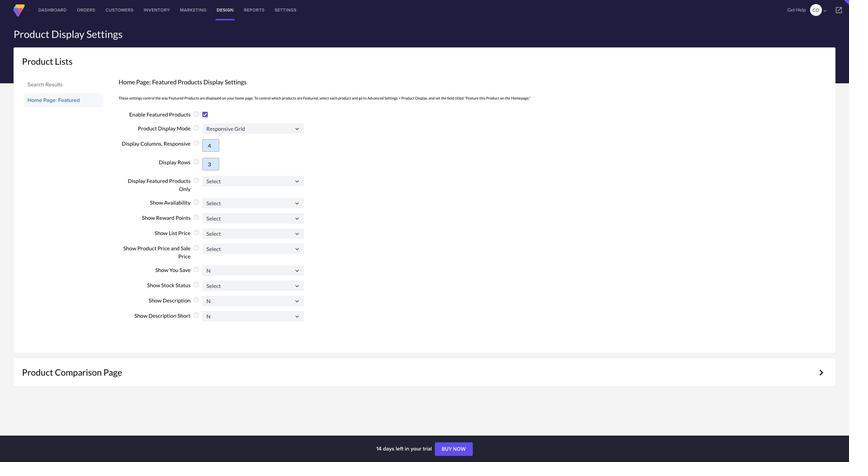 Task type: vqa. For each thing, say whether or not it's contained in the screenshot.
the Featured,
yes



Task type: locate. For each thing, give the bounding box(es) containing it.
1 control from the left
[[143, 96, 155, 100]]

show stock status help_outline
[[147, 281, 200, 289]]

results
[[46, 81, 63, 88]]

field
[[447, 96, 454, 100]]

price
[[178, 230, 191, 236], [158, 245, 170, 252], [178, 253, 191, 260]]

help_outline right sale on the left
[[193, 244, 200, 251]]

0 vertical spatial home
[[119, 78, 135, 86]]

trial
[[423, 445, 432, 453]]

description inside 'show description help_outline'
[[163, 297, 191, 304]]

help_outline inside product display mode help_outline
[[193, 124, 200, 131]]

show description help_outline
[[149, 297, 200, 304]]

None text field
[[202, 139, 219, 152], [202, 158, 219, 171], [202, 176, 304, 187], [202, 281, 304, 291], [202, 139, 219, 152], [202, 158, 219, 171], [202, 176, 304, 187], [202, 281, 304, 291]]


[[835, 6, 843, 14]]

help_outline inside display columns, responsive help_outline
[[193, 140, 200, 146]]

2  from the top
[[294, 178, 301, 185]]

6  from the top
[[294, 246, 301, 253]]

13 help_outline from the top
[[193, 312, 200, 319]]

1 horizontal spatial the
[[441, 96, 446, 100]]

2 vertical spatial price
[[178, 253, 191, 260]]

8 help_outline from the top
[[193, 229, 200, 236]]

home up these
[[119, 78, 135, 86]]

0 horizontal spatial home
[[27, 96, 42, 104]]

 for show availability help_outline
[[294, 200, 301, 207]]

7  from the top
[[294, 267, 301, 275]]

these
[[119, 96, 128, 100]]

and
[[352, 96, 358, 100], [429, 96, 435, 100], [171, 245, 180, 252]]

featured up show availability help_outline
[[146, 178, 168, 184]]

0 vertical spatial your
[[227, 96, 234, 100]]

show for show description help_outline
[[149, 297, 162, 304]]

0 horizontal spatial the
[[155, 96, 161, 100]]

1 vertical spatial home
[[27, 96, 42, 104]]

help_outline inside display rows help_outline
[[193, 158, 200, 165]]

0 horizontal spatial and
[[171, 245, 180, 252]]

price right list
[[178, 230, 191, 236]]

help_outline right 'status' on the bottom of the page
[[193, 281, 200, 288]]

availability
[[164, 199, 191, 206]]

these settings control the way featured products are displayed on your home page. to control which products are featured, select each product and go to advanced settings > product display, and set the field titled "feature this product on the homepage."
[[119, 96, 531, 100]]

and left sale on the left
[[171, 245, 180, 252]]

featured right the way
[[169, 96, 184, 100]]

show inside show you save help_outline
[[155, 267, 168, 273]]

page: up settings
[[136, 78, 151, 86]]

co 
[[813, 7, 828, 14]]

help_outline right "points"
[[193, 214, 200, 221]]

and left the go
[[352, 96, 358, 100]]

price down sale on the left
[[178, 253, 191, 260]]

8  from the top
[[294, 283, 301, 290]]

show
[[150, 199, 163, 206], [142, 215, 155, 221], [155, 230, 168, 236], [123, 245, 136, 252], [155, 267, 168, 273], [147, 282, 160, 289], [149, 297, 162, 304], [134, 313, 148, 319]]

show inside 'show description help_outline'
[[149, 297, 162, 304]]

9 help_outline from the top
[[193, 244, 200, 251]]

None text field
[[202, 123, 304, 134], [202, 198, 304, 208], [202, 213, 304, 224], [202, 228, 304, 239], [202, 244, 304, 254], [202, 265, 304, 276], [202, 296, 304, 306], [202, 311, 304, 322], [202, 123, 304, 134], [202, 198, 304, 208], [202, 213, 304, 224], [202, 228, 304, 239], [202, 244, 304, 254], [202, 265, 304, 276], [202, 296, 304, 306], [202, 311, 304, 322]]

14 days left in your trial
[[376, 445, 433, 453]]

1 help_outline from the top
[[193, 111, 200, 117]]

page.
[[245, 96, 254, 100]]

display featured products only help_outline
[[128, 177, 200, 192]]

the left the way
[[155, 96, 161, 100]]

4  from the top
[[294, 215, 301, 222]]

show product price and sale price help_outline
[[123, 244, 200, 260]]

display inside product display mode help_outline
[[158, 125, 176, 131]]

control right settings
[[143, 96, 155, 100]]

 for display featured products only help_outline
[[294, 178, 301, 185]]

0 horizontal spatial on
[[222, 96, 226, 100]]

1 horizontal spatial are
[[297, 96, 302, 100]]

help_outline right list
[[193, 229, 200, 236]]

the left the homepage."
[[505, 96, 510, 100]]

show for show description short help_outline
[[134, 313, 148, 319]]

products inside enable featured products help_outline
[[169, 111, 191, 118]]

show inside "show description short help_outline"
[[134, 313, 148, 319]]

which
[[271, 96, 281, 100]]

0 horizontal spatial are
[[200, 96, 205, 100]]

help_outline down show stock status help_outline
[[193, 297, 200, 304]]

page: down results
[[43, 96, 57, 104]]

help
[[796, 7, 806, 13]]

2 horizontal spatial and
[[429, 96, 435, 100]]

 for show you save help_outline
[[294, 267, 301, 275]]

to
[[254, 96, 258, 100]]

show for show availability help_outline
[[150, 199, 163, 206]]

description down show stock status help_outline
[[163, 297, 191, 304]]

help_outline right rows
[[193, 158, 200, 165]]

1 horizontal spatial home
[[119, 78, 135, 86]]

help_outline
[[193, 111, 200, 117], [193, 124, 200, 131], [193, 140, 200, 146], [193, 158, 200, 165], [193, 177, 200, 184], [193, 199, 200, 205], [193, 214, 200, 221], [193, 229, 200, 236], [193, 244, 200, 251], [193, 266, 200, 273], [193, 281, 200, 288], [193, 297, 200, 304], [193, 312, 200, 319]]

home down search
[[27, 96, 42, 104]]

help_outline right mode
[[193, 124, 200, 131]]

12 help_outline from the top
[[193, 297, 200, 304]]

2 help_outline from the top
[[193, 124, 200, 131]]

show inside show product price and sale price help_outline
[[123, 245, 136, 252]]

products
[[282, 96, 296, 100]]

help_outline down display rows help_outline
[[193, 177, 200, 184]]

control right to
[[259, 96, 271, 100]]

on right displayed
[[222, 96, 226, 100]]

page:
[[136, 78, 151, 86], [43, 96, 57, 104]]

this
[[479, 96, 485, 100]]

display
[[51, 28, 84, 40], [203, 78, 224, 86], [158, 125, 176, 131], [122, 140, 139, 147], [159, 159, 177, 165], [128, 178, 145, 184]]

10  from the top
[[294, 313, 301, 320]]

your left home
[[227, 96, 234, 100]]

show inside show availability help_outline
[[150, 199, 163, 206]]

featured
[[152, 78, 177, 86], [169, 96, 184, 100], [58, 96, 80, 104], [146, 178, 168, 184]]

description
[[163, 297, 191, 304], [149, 313, 176, 319]]

products inside "display featured products only help_outline"
[[169, 178, 191, 184]]

help_outline right save on the bottom of the page
[[193, 266, 200, 273]]

help_outline right availability
[[193, 199, 200, 205]]

display columns, responsive help_outline
[[122, 140, 200, 147]]

description for short
[[149, 313, 176, 319]]

 for show description help_outline
[[294, 298, 301, 305]]

0 vertical spatial price
[[178, 230, 191, 236]]

product
[[14, 28, 49, 40], [22, 56, 53, 67], [401, 96, 415, 100], [486, 96, 499, 100], [138, 125, 157, 131], [137, 245, 157, 252], [22, 367, 53, 378]]

home for home page: featured products display settings
[[119, 78, 135, 86]]

show inside show stock status help_outline
[[147, 282, 160, 289]]

help_outline right the responsive
[[193, 140, 200, 146]]

on
[[222, 96, 226, 100], [500, 96, 504, 100]]

3 help_outline from the top
[[193, 140, 200, 146]]

show for show product price and sale price help_outline
[[123, 245, 136, 252]]

are
[[200, 96, 205, 100], [297, 96, 302, 100]]

10 help_outline from the top
[[193, 266, 200, 273]]

rows
[[178, 159, 191, 165]]

6 help_outline from the top
[[193, 199, 200, 205]]

responsive
[[164, 140, 191, 147]]

1 horizontal spatial on
[[500, 96, 504, 100]]

1 vertical spatial your
[[411, 445, 421, 453]]

buy now
[[442, 446, 466, 452]]

homepage."
[[511, 96, 531, 100]]

are left displayed
[[200, 96, 205, 100]]

0 horizontal spatial control
[[143, 96, 155, 100]]

show for show reward points help_outline
[[142, 215, 155, 221]]

the
[[155, 96, 161, 100], [441, 96, 446, 100], [505, 96, 510, 100]]

settings up home
[[225, 78, 247, 86]]

display inside "display featured products only help_outline"
[[128, 178, 145, 184]]

description inside "show description short help_outline"
[[149, 313, 176, 319]]

show inside show list price help_outline
[[155, 230, 168, 236]]

description for help_outline
[[163, 297, 191, 304]]

dashboard link
[[33, 0, 72, 20]]

1 vertical spatial price
[[158, 245, 170, 252]]

show for show list price help_outline
[[155, 230, 168, 236]]

home page: featured
[[27, 96, 80, 104]]

5 help_outline from the top
[[193, 177, 200, 184]]

control
[[143, 96, 155, 100], [259, 96, 271, 100]]

only
[[179, 186, 191, 192]]

enable featured
[[129, 111, 168, 118]]

are right products
[[297, 96, 302, 100]]

and left set
[[429, 96, 435, 100]]

 for show description short help_outline
[[294, 313, 301, 320]]

1 horizontal spatial control
[[259, 96, 271, 100]]

1 vertical spatial page:
[[43, 96, 57, 104]]

buy
[[442, 446, 452, 452]]

description down 'show description help_outline'
[[149, 313, 176, 319]]

sale
[[181, 245, 191, 252]]

3 the from the left
[[505, 96, 510, 100]]

settings
[[275, 7, 297, 13], [86, 28, 123, 40], [225, 78, 247, 86], [384, 96, 398, 100]]


[[294, 126, 301, 133], [294, 178, 301, 185], [294, 200, 301, 207], [294, 215, 301, 222], [294, 230, 301, 238], [294, 246, 301, 253], [294, 267, 301, 275], [294, 283, 301, 290], [294, 298, 301, 305], [294, 313, 301, 320]]

comparison
[[55, 367, 102, 378]]

status
[[176, 282, 191, 289]]

0 vertical spatial page:
[[136, 78, 151, 86]]

0 vertical spatial description
[[163, 297, 191, 304]]

on left the homepage."
[[500, 96, 504, 100]]

1 horizontal spatial page:
[[136, 78, 151, 86]]

1 horizontal spatial your
[[411, 445, 421, 453]]

9  from the top
[[294, 298, 301, 305]]

reports
[[244, 7, 265, 13]]

1 are from the left
[[200, 96, 205, 100]]

inventory
[[144, 7, 170, 13]]

featured inside "display featured products only help_outline"
[[146, 178, 168, 184]]

price for and
[[158, 245, 170, 252]]

3  from the top
[[294, 200, 301, 207]]

products
[[178, 78, 202, 86], [184, 96, 199, 100], [169, 111, 191, 118], [169, 178, 191, 184]]

help_outline up product display mode help_outline
[[193, 111, 200, 117]]

2 are from the left
[[297, 96, 302, 100]]

in
[[405, 445, 409, 453]]

0 horizontal spatial your
[[227, 96, 234, 100]]

7 help_outline from the top
[[193, 214, 200, 221]]

the right set
[[441, 96, 446, 100]]

expand_more
[[816, 367, 827, 379]]

price inside show list price help_outline
[[178, 230, 191, 236]]

2 horizontal spatial the
[[505, 96, 510, 100]]

1 vertical spatial description
[[149, 313, 176, 319]]

lists
[[55, 56, 73, 67]]

help_outline right short on the bottom of page
[[193, 312, 200, 319]]

product inside product display mode help_outline
[[138, 125, 157, 131]]

>
[[398, 96, 401, 100]]

show inside show reward points help_outline
[[142, 215, 155, 221]]


[[822, 8, 828, 14]]

0 horizontal spatial page:
[[43, 96, 57, 104]]

display inside display rows help_outline
[[159, 159, 177, 165]]

show for show you save help_outline
[[155, 267, 168, 273]]

4 help_outline from the top
[[193, 158, 200, 165]]

11 help_outline from the top
[[193, 281, 200, 288]]

 for product display mode help_outline
[[294, 126, 301, 133]]

your right in
[[411, 445, 421, 453]]

home
[[119, 78, 135, 86], [27, 96, 42, 104]]

show you save help_outline
[[155, 266, 200, 273]]

1  from the top
[[294, 126, 301, 133]]

price down list
[[158, 245, 170, 252]]

5  from the top
[[294, 230, 301, 238]]



Task type: describe. For each thing, give the bounding box(es) containing it.
1 horizontal spatial and
[[352, 96, 358, 100]]

points
[[176, 215, 191, 221]]

help_outline inside show reward points help_outline
[[193, 214, 200, 221]]

go
[[359, 96, 363, 100]]

home page: featured link
[[27, 95, 100, 106]]

display,
[[415, 96, 428, 100]]

to
[[363, 96, 367, 100]]

show reward points help_outline
[[142, 214, 200, 221]]

way
[[161, 96, 168, 100]]

set
[[435, 96, 440, 100]]

advanced
[[368, 96, 384, 100]]

 for show stock status help_outline
[[294, 283, 301, 290]]

days
[[383, 445, 394, 453]]

enable featured products help_outline
[[129, 111, 200, 118]]

help_outline inside show stock status help_outline
[[193, 281, 200, 288]]

get
[[787, 7, 795, 13]]

search results link
[[27, 79, 100, 91]]

help_outline inside 'show description help_outline'
[[193, 297, 200, 304]]

 link
[[829, 0, 849, 20]]

product comparison page
[[22, 367, 122, 378]]

list
[[169, 230, 177, 236]]

titled
[[455, 96, 464, 100]]

you
[[169, 267, 178, 273]]

show list price help_outline
[[155, 229, 200, 236]]

reward
[[156, 215, 175, 221]]

co
[[813, 7, 820, 13]]

save
[[179, 267, 191, 273]]

help_outline inside show availability help_outline
[[193, 199, 200, 205]]

display inside display columns, responsive help_outline
[[122, 140, 139, 147]]

display rows help_outline
[[159, 158, 200, 165]]

home
[[235, 96, 244, 100]]

2 on from the left
[[500, 96, 504, 100]]

search
[[27, 81, 44, 88]]

2 control from the left
[[259, 96, 271, 100]]

featured down search results link
[[58, 96, 80, 104]]

customers
[[106, 7, 134, 13]]

settings left >
[[384, 96, 398, 100]]

product
[[338, 96, 351, 100]]

show for show stock status help_outline
[[147, 282, 160, 289]]

and inside show product price and sale price help_outline
[[171, 245, 180, 252]]

get help
[[787, 7, 806, 13]]

short
[[177, 313, 191, 319]]

columns,
[[140, 140, 163, 147]]

"feature
[[464, 96, 479, 100]]

settings
[[129, 96, 142, 100]]

1 the from the left
[[155, 96, 161, 100]]

home for home page: featured
[[27, 96, 42, 104]]

home page: featured products display settings
[[119, 78, 247, 86]]

help_outline inside show list price help_outline
[[193, 229, 200, 236]]

featured,
[[303, 96, 319, 100]]

product display mode help_outline
[[138, 124, 200, 131]]

left
[[396, 445, 403, 453]]

search results
[[27, 81, 63, 88]]

 for show list price help_outline
[[294, 230, 301, 238]]

buy now link
[[435, 443, 473, 456]]

displayed
[[206, 96, 221, 100]]

dashboard
[[38, 7, 67, 13]]

page: for home page: featured
[[43, 96, 57, 104]]

now
[[453, 446, 466, 452]]

product inside show product price and sale price help_outline
[[137, 245, 157, 252]]

featured up the way
[[152, 78, 177, 86]]

design
[[217, 7, 234, 13]]

each
[[330, 96, 337, 100]]

page: for home page: featured products display settings
[[136, 78, 151, 86]]

help_outline inside "show description short help_outline"
[[193, 312, 200, 319]]

 for show reward points help_outline
[[294, 215, 301, 222]]

14
[[376, 445, 382, 453]]

help_outline inside enable featured products help_outline
[[193, 111, 200, 117]]

select
[[319, 96, 329, 100]]

 for show product price and sale price help_outline
[[294, 246, 301, 253]]

settings down customers
[[86, 28, 123, 40]]

stock
[[161, 282, 174, 289]]

show availability help_outline
[[150, 199, 200, 206]]

mode
[[177, 125, 191, 131]]

1 on from the left
[[222, 96, 226, 100]]

price for help_outline
[[178, 230, 191, 236]]

show description short help_outline
[[134, 312, 200, 319]]

help_outline inside "display featured products only help_outline"
[[193, 177, 200, 184]]

page
[[103, 367, 122, 378]]

orders
[[77, 7, 95, 13]]

2 the from the left
[[441, 96, 446, 100]]

product lists
[[22, 56, 73, 67]]

product display settings
[[14, 28, 123, 40]]

settings right reports
[[275, 7, 297, 13]]

help_outline inside show you save help_outline
[[193, 266, 200, 273]]

help_outline inside show product price and sale price help_outline
[[193, 244, 200, 251]]

marketing
[[180, 7, 207, 13]]



